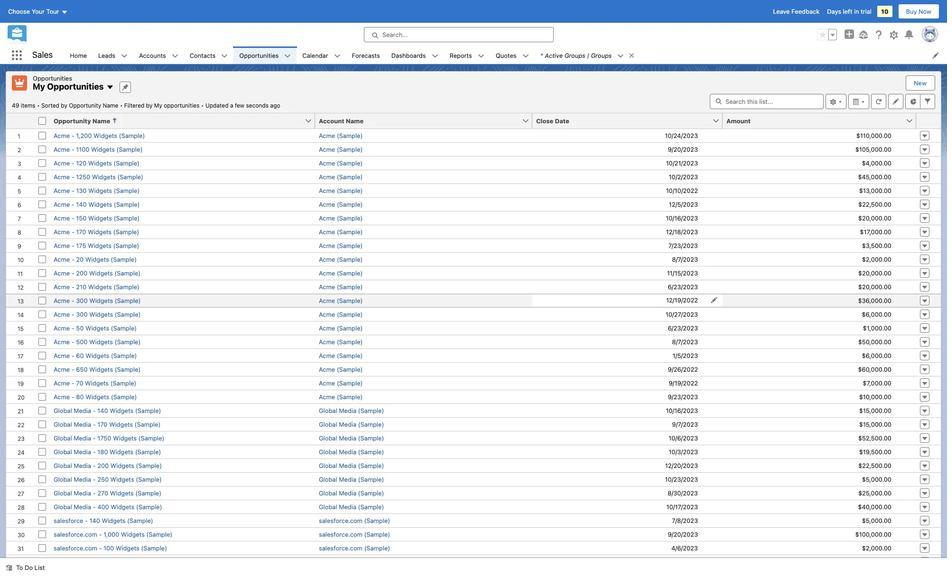 Task type: describe. For each thing, give the bounding box(es) containing it.
widgets down acme - 60 widgets (sample) link
[[89, 366, 113, 373]]

acme - 1,200 widgets (sample) link
[[54, 132, 145, 139]]

acme - 70 widgets (sample)
[[54, 380, 136, 387]]

acme - 130 widgets (sample) link
[[54, 187, 140, 194]]

to
[[16, 565, 23, 572]]

- for acme - 1,200 widgets (sample) link
[[72, 132, 74, 139]]

contacts link
[[184, 47, 221, 64]]

leave
[[774, 8, 790, 15]]

$1,000.00
[[864, 325, 892, 332]]

acme (sample) for acme (sample) link related to acme - 200 widgets (sample) "link"
[[319, 269, 363, 277]]

opportunity inside button
[[54, 117, 91, 125]]

filtered
[[124, 102, 145, 109]]

quotes link
[[490, 47, 523, 64]]

text default image for contacts
[[221, 53, 228, 59]]

ago
[[270, 102, 280, 109]]

- left 250
[[93, 476, 96, 484]]

global media - 200 widgets (sample) link
[[54, 462, 162, 470]]

12/19/2022
[[667, 297, 698, 304]]

widgets up acme - 500 widgets (sample) 'link'
[[85, 325, 109, 332]]

3 • from the left
[[201, 102, 204, 109]]

- for acme - 80 widgets (sample) link
[[72, 393, 74, 401]]

widgets up acme - 210 widgets (sample) link
[[89, 269, 113, 277]]

10/3/2023
[[669, 448, 698, 456]]

global media (sample) for global media - 180 widgets (sample)
[[319, 448, 384, 456]]

salesforce - 140 widgets (sample)
[[54, 517, 153, 525]]

270
[[97, 490, 108, 497]]

* active groups | groups
[[541, 52, 612, 59]]

$110,000.00
[[857, 132, 892, 139]]

acme (sample) for acme - 70 widgets (sample) link acme (sample) link
[[319, 380, 363, 387]]

acme - 20 widgets (sample) link
[[54, 256, 137, 263]]

new
[[915, 79, 927, 87]]

2 • from the left
[[120, 102, 123, 109]]

$15,000.00 for 10/16/2023
[[860, 407, 892, 415]]

10/2/2023
[[669, 173, 698, 181]]

salesforce - 140 widgets (sample) link
[[54, 517, 153, 525]]

global media (sample) for global media - 170 widgets (sample)
[[319, 421, 384, 429]]

acme (sample) for acme (sample) link corresponding to acme - 1100 widgets (sample) link
[[319, 146, 363, 153]]

9/26/2022
[[668, 366, 698, 373]]

global media - 270 widgets (sample) link
[[54, 490, 162, 497]]

- for salesforce.com - 100 widgets (sample) link
[[99, 545, 102, 552]]

widgets up global media - 1750 widgets (sample) link
[[109, 421, 133, 429]]

1 groups from the left
[[565, 52, 586, 59]]

70
[[76, 380, 83, 387]]

text default image for leads
[[121, 53, 128, 59]]

global media (sample) link for global media - 250 widgets (sample)
[[319, 476, 384, 484]]

global media (sample) link for global media - 140 widgets (sample)
[[319, 407, 384, 415]]

acme (sample) link for acme - 60 widgets (sample) link
[[319, 352, 363, 360]]

2 by from the left
[[146, 102, 153, 109]]

widgets right '100'
[[116, 545, 140, 552]]

$5,000.00 for 7/8/2023
[[863, 517, 892, 525]]

120
[[76, 159, 86, 167]]

contacts list item
[[184, 47, 234, 64]]

$20,000.00 for 10/16/2023
[[859, 214, 892, 222]]

$6,000.00 for 10/27/2023
[[863, 311, 892, 318]]

0 vertical spatial 170
[[76, 228, 86, 236]]

amount button
[[723, 113, 906, 128]]

media for global media - 400 widgets (sample)'s global media (sample) link
[[339, 504, 357, 511]]

250
[[97, 476, 109, 484]]

name for opportunity name
[[93, 117, 110, 125]]

global media (sample) for global media - 400 widgets (sample)
[[319, 504, 384, 511]]

media for global media - 400 widgets (sample) link
[[74, 504, 91, 511]]

$105,000.00
[[856, 146, 892, 153]]

salesforce.com (sample) for salesforce.com - 1,000 widgets (sample)
[[319, 531, 390, 539]]

widgets up salesforce.com - 1,000 widgets (sample)
[[102, 517, 126, 525]]

accounts link
[[133, 47, 172, 64]]

acme (sample) link for acme - 300 widgets (sample) link corresponding to $6,000.00
[[319, 311, 363, 318]]

widgets up global media - 250 widgets (sample)
[[111, 462, 134, 470]]

- for acme - 210 widgets (sample) link
[[72, 283, 74, 291]]

$2,000.00 for 4/6/2023
[[863, 545, 892, 552]]

acme (sample) for acme (sample) link related to acme - 210 widgets (sample) link
[[319, 283, 363, 291]]

dashboards link
[[386, 47, 432, 64]]

date
[[555, 117, 570, 125]]

media for the global media - 270 widgets (sample) link
[[74, 490, 91, 497]]

acme (sample) for acme (sample) link for acme - 1,200 widgets (sample) link
[[319, 132, 363, 139]]

accounts list item
[[133, 47, 184, 64]]

few
[[235, 102, 245, 109]]

days left in trial
[[828, 8, 872, 15]]

acme - 200 widgets (sample)
[[54, 269, 141, 277]]

- for acme - 70 widgets (sample) link
[[72, 380, 74, 387]]

- for salesforce.com - 1,000 widgets (sample) link
[[99, 531, 102, 539]]

- for acme - 120 widgets (sample) link
[[72, 159, 74, 167]]

text default image inside opportunities list item
[[285, 53, 291, 59]]

1 by from the left
[[61, 102, 67, 109]]

acme - 175 widgets (sample)
[[54, 242, 139, 250]]

leave feedback
[[774, 8, 820, 15]]

10/24/2023
[[666, 132, 698, 139]]

1 vertical spatial 200
[[97, 462, 109, 470]]

widgets up acme - 1250 widgets (sample) link at the top of the page
[[88, 159, 112, 167]]

acme (sample) link for acme - 500 widgets (sample) 'link'
[[319, 338, 363, 346]]

media for global media - 140 widgets (sample) link
[[74, 407, 91, 415]]

media for global media (sample) link associated with global media - 180 widgets (sample)
[[339, 448, 357, 456]]

300 for $36,000.00
[[76, 297, 88, 305]]

quotes list item
[[490, 47, 535, 64]]

list
[[34, 565, 45, 572]]

acme (sample) link for acme - 140 widgets (sample) 'link'
[[319, 201, 363, 208]]

widgets down acme - 130 widgets (sample)
[[88, 201, 112, 208]]

updated
[[206, 102, 229, 109]]

salesforce.com (sample) for salesforce - 140 widgets (sample)
[[319, 517, 390, 525]]

global media - 180 widgets (sample)
[[54, 448, 161, 456]]

widgets down acme - 170 widgets (sample) link
[[88, 242, 112, 250]]

acme - 170 widgets (sample) link
[[54, 228, 139, 236]]

acme - 1250 widgets (sample) link
[[54, 173, 143, 181]]

media for global media - 200 widgets (sample) link
[[74, 462, 91, 470]]

global media (sample) link for global media - 400 widgets (sample)
[[319, 504, 384, 511]]

widgets down acme - 650 widgets (sample) 'link'
[[85, 380, 109, 387]]

widgets right 400
[[111, 504, 135, 511]]

widgets right 270
[[110, 490, 134, 497]]

global media (sample) for global media - 270 widgets (sample)
[[319, 490, 384, 497]]

acme - 1250 widgets (sample)
[[54, 173, 143, 181]]

acme - 140 widgets (sample) link
[[54, 201, 140, 208]]

widgets down acme - 70 widgets (sample) link
[[86, 393, 109, 401]]

- for acme - 175 widgets (sample) link
[[72, 242, 74, 250]]

10/17/2023
[[667, 504, 698, 511]]

media for global media (sample) link associated with global media - 140 widgets (sample)
[[339, 407, 357, 415]]

global media (sample) link for global media - 180 widgets (sample)
[[319, 448, 384, 456]]

400
[[97, 504, 109, 511]]

9/20/2023 for $100,000.00
[[668, 531, 698, 539]]

80
[[76, 393, 84, 401]]

$60,000.00
[[859, 366, 892, 373]]

acme - 60 widgets (sample)
[[54, 352, 137, 360]]

10/27/2023
[[666, 311, 698, 318]]

7/8/2023
[[673, 517, 698, 525]]

300 for $6,000.00
[[76, 311, 88, 318]]

acme (sample) link for acme - 120 widgets (sample) link
[[319, 159, 363, 167]]

12/20/2023
[[666, 462, 698, 470]]

media for 'global media - 170 widgets (sample)' link
[[74, 421, 91, 429]]

acme - 500 widgets (sample) link
[[54, 338, 141, 346]]

1 • from the left
[[37, 102, 40, 109]]

acme (sample) for acme (sample) link for acme - 120 widgets (sample) link
[[319, 159, 363, 167]]

text default image for calendar
[[334, 53, 341, 59]]

widgets right 250
[[110, 476, 134, 484]]

- for acme - 140 widgets (sample) 'link'
[[72, 201, 74, 208]]

widgets up acme - 60 widgets (sample) link
[[89, 338, 113, 346]]

- for acme - 60 widgets (sample) link
[[72, 352, 74, 360]]

global media (sample) for global media - 140 widgets (sample)
[[319, 407, 384, 415]]

in
[[855, 8, 860, 15]]

$4,000.00
[[863, 159, 892, 167]]

0 vertical spatial my
[[33, 82, 45, 92]]

acme (sample) for acme (sample) link associated with acme - 650 widgets (sample) 'link'
[[319, 366, 363, 373]]

widgets down acme - 140 widgets (sample) 'link'
[[88, 214, 112, 222]]

global media - 1750 widgets (sample)
[[54, 435, 164, 442]]

widgets right 1750
[[113, 435, 137, 442]]

210
[[76, 283, 86, 291]]

- for acme - 500 widgets (sample) 'link'
[[72, 338, 74, 346]]

$13,000.00
[[860, 187, 892, 194]]

global media - 170 widgets (sample)
[[54, 421, 161, 429]]

media for global media - 250 widgets (sample) global media (sample) link
[[339, 476, 357, 484]]

acme - 50 widgets (sample)
[[54, 325, 137, 332]]

global media (sample) for global media - 250 widgets (sample)
[[319, 476, 384, 484]]

$36,000.00
[[859, 297, 892, 305]]

20
[[76, 256, 84, 263]]

action element
[[917, 113, 942, 129]]

0 vertical spatial 200
[[76, 269, 88, 277]]

acme - 1100 widgets (sample) link
[[54, 146, 143, 153]]

name for account name
[[346, 117, 364, 125]]

1100
[[76, 146, 89, 153]]

media for global media (sample) link for global media - 200 widgets (sample)
[[339, 462, 357, 470]]

$6,000.00 for 1/5/2023
[[863, 352, 892, 360]]

choose
[[8, 8, 30, 15]]

12/5/2023
[[669, 201, 698, 208]]

amount
[[727, 117, 751, 125]]

2 groups from the left
[[591, 52, 612, 59]]

- for acme - 1250 widgets (sample) link at the top of the page
[[72, 173, 74, 181]]

close
[[537, 117, 554, 125]]

widgets right 1,000
[[121, 531, 145, 539]]

$40,000.00
[[859, 504, 892, 511]]

global media - 250 widgets (sample) link
[[54, 476, 162, 484]]

acme (sample) link for acme - 175 widgets (sample) link
[[319, 242, 363, 250]]

sales
[[32, 50, 53, 60]]

10/21/2023
[[667, 159, 698, 167]]

buy now
[[907, 8, 932, 15]]

buy now button
[[899, 4, 940, 19]]

close date button
[[533, 113, 713, 128]]

global media - 250 widgets (sample)
[[54, 476, 162, 484]]

$15,000.00 for 9/7/2023
[[860, 421, 892, 429]]

account name element
[[315, 113, 538, 129]]

acme (sample) for acme (sample) link associated with acme - 500 widgets (sample) 'link'
[[319, 338, 363, 346]]

text default image inside to do list button
[[6, 565, 12, 572]]

text default image inside accounts list item
[[172, 53, 178, 59]]

- for 'acme - 20 widgets (sample)' link
[[72, 256, 74, 263]]

dashboards list item
[[386, 47, 444, 64]]

- down global media - 140 widgets (sample) link
[[93, 421, 96, 429]]

global media (sample) link for global media - 1750 widgets (sample)
[[319, 435, 384, 442]]

choose your tour button
[[8, 4, 68, 19]]

media for global media (sample) link for global media - 170 widgets (sample)
[[339, 421, 357, 429]]

leads
[[98, 52, 115, 59]]

global media (sample) for global media - 1750 widgets (sample)
[[319, 435, 384, 442]]

global media - 140 widgets (sample) link
[[54, 407, 161, 415]]



Task type: vqa. For each thing, say whether or not it's contained in the screenshot.
Now
yes



Task type: locate. For each thing, give the bounding box(es) containing it.
12 acme (sample) link from the top
[[319, 283, 363, 291]]

2 300 from the top
[[76, 311, 88, 318]]

1 vertical spatial 6/23/2023
[[668, 325, 698, 332]]

1 horizontal spatial my
[[154, 102, 162, 109]]

amount element
[[723, 113, 923, 129]]

salesforce.com (sample) for salesforce.com - 100 widgets (sample)
[[319, 545, 390, 552]]

2 acme (sample) link from the top
[[319, 146, 363, 153]]

acme (sample) for acme (sample) link related to acme - 50 widgets (sample) link
[[319, 325, 363, 332]]

forecasts
[[352, 52, 380, 59]]

2 vertical spatial $20,000.00
[[859, 283, 892, 291]]

widgets up 'global media - 170 widgets (sample)' link
[[110, 407, 134, 415]]

global media - 140 widgets (sample)
[[54, 407, 161, 415]]

$19,500.00
[[860, 448, 892, 456]]

name inside "element"
[[346, 117, 364, 125]]

$22,500.00 down $13,000.00 at right top
[[859, 201, 892, 208]]

11/15/2023
[[667, 269, 698, 277]]

contacts
[[190, 52, 216, 59]]

acme (sample) link for acme - 1,200 widgets (sample) link
[[319, 132, 363, 139]]

49
[[12, 102, 19, 109]]

acme - 300 widgets (sample) up acme - 50 widgets (sample) link
[[54, 311, 141, 318]]

12 acme (sample) from the top
[[319, 283, 363, 291]]

140 for acme
[[76, 201, 87, 208]]

home
[[70, 52, 87, 59]]

11 acme (sample) from the top
[[319, 269, 363, 277]]

3 acme (sample) link from the top
[[319, 159, 363, 167]]

0 vertical spatial acme - 300 widgets (sample) link
[[54, 297, 141, 305]]

2 $22,500.00 from the top
[[859, 462, 892, 470]]

5 global media (sample) from the top
[[319, 462, 384, 470]]

global media (sample) link for global media - 200 widgets (sample)
[[319, 462, 384, 470]]

8/7/2023 up 1/5/2023
[[673, 338, 698, 346]]

2 salesforce.com (sample) from the top
[[319, 531, 390, 539]]

2 acme - 300 widgets (sample) from the top
[[54, 311, 141, 318]]

Search My Opportunities list view. search field
[[710, 94, 824, 109]]

300 up 50
[[76, 311, 88, 318]]

- left 1750
[[93, 435, 96, 442]]

acme
[[54, 132, 70, 139], [319, 132, 335, 139], [54, 146, 70, 153], [319, 146, 335, 153], [54, 159, 70, 167], [319, 159, 335, 167], [54, 173, 70, 181], [319, 173, 335, 181], [54, 187, 70, 194], [319, 187, 335, 194], [54, 201, 70, 208], [319, 201, 335, 208], [54, 214, 70, 222], [319, 214, 335, 222], [54, 228, 70, 236], [319, 228, 335, 236], [54, 242, 70, 250], [319, 242, 335, 250], [54, 256, 70, 263], [319, 256, 335, 263], [54, 269, 70, 277], [319, 269, 335, 277], [54, 283, 70, 291], [319, 283, 335, 291], [54, 297, 70, 305], [319, 297, 335, 305], [54, 311, 70, 318], [319, 311, 335, 318], [54, 325, 70, 332], [319, 325, 335, 332], [54, 338, 70, 346], [319, 338, 335, 346], [54, 352, 70, 360], [319, 352, 335, 360], [54, 366, 70, 373], [319, 366, 335, 373], [54, 380, 70, 387], [319, 380, 335, 387], [54, 393, 70, 401], [319, 393, 335, 401]]

active
[[545, 52, 563, 59]]

8 acme (sample) link from the top
[[319, 228, 363, 236]]

0 vertical spatial 6/23/2023
[[668, 283, 698, 291]]

- for acme - 50 widgets (sample) link
[[72, 325, 74, 332]]

by
[[61, 102, 67, 109], [146, 102, 153, 109]]

media for global media - 180 widgets (sample) link
[[74, 448, 91, 456]]

1 vertical spatial opportunity
[[54, 117, 91, 125]]

acme (sample) for acme (sample) link associated with acme - 150 widgets (sample) link
[[319, 214, 363, 222]]

4 acme (sample) from the top
[[319, 173, 363, 181]]

$15,000.00 down $10,000.00
[[860, 407, 892, 415]]

19 acme (sample) from the top
[[319, 380, 363, 387]]

1 vertical spatial salesforce.com (sample) link
[[319, 531, 390, 539]]

0 vertical spatial $5,000.00
[[863, 476, 892, 484]]

50
[[76, 325, 84, 332]]

1 acme (sample) from the top
[[319, 132, 363, 139]]

widgets down acme - 210 widgets (sample) link
[[89, 297, 113, 305]]

2 text default image from the left
[[221, 53, 228, 59]]

by right filtered in the top left of the page
[[146, 102, 153, 109]]

1 vertical spatial $6,000.00
[[863, 352, 892, 360]]

name right account
[[346, 117, 364, 125]]

- up acme - 150 widgets (sample) link
[[72, 201, 74, 208]]

acme (sample) link for acme - 130 widgets (sample) link
[[319, 187, 363, 194]]

item number element
[[6, 113, 35, 129]]

widgets down acme - 150 widgets (sample)
[[88, 228, 112, 236]]

- left 130
[[72, 187, 74, 194]]

1 acme (sample) link from the top
[[319, 132, 363, 139]]

8/7/2023
[[673, 256, 698, 263], [673, 338, 698, 346]]

4/6/2023
[[672, 545, 698, 552]]

7 global media (sample) link from the top
[[319, 490, 384, 497]]

close date
[[537, 117, 570, 125]]

text default image inside my opportunities|opportunities|list view element
[[107, 84, 114, 91]]

- left 500
[[72, 338, 74, 346]]

list item containing *
[[535, 47, 640, 64]]

1 $2,000.00 from the top
[[863, 256, 892, 263]]

global media (sample) for global media - 200 widgets (sample)
[[319, 462, 384, 470]]

4 text default image from the left
[[432, 53, 439, 59]]

acme - 120 widgets (sample)
[[54, 159, 140, 167]]

- left 175
[[72, 242, 74, 250]]

13 acme (sample) link from the top
[[319, 297, 363, 305]]

acme (sample) link for acme - 70 widgets (sample) link
[[319, 380, 363, 387]]

salesforce.com - 100 widgets (sample)
[[54, 545, 167, 552]]

1 horizontal spatial 170
[[97, 421, 108, 429]]

1 vertical spatial acme - 300 widgets (sample)
[[54, 311, 141, 318]]

$15,000.00 up $52,500.00
[[860, 421, 892, 429]]

11 acme (sample) link from the top
[[319, 269, 363, 277]]

3 text default image from the left
[[334, 53, 341, 59]]

$22,500.00 for 12/5/2023
[[859, 201, 892, 208]]

0 vertical spatial 140
[[76, 201, 87, 208]]

global media - 1750 widgets (sample) link
[[54, 435, 164, 442]]

acme (sample) for acme (sample) link associated with acme - 60 widgets (sample) link
[[319, 352, 363, 360]]

acme (sample) for acme (sample) link corresponding to acme - 130 widgets (sample) link
[[319, 187, 363, 194]]

none search field inside my opportunities|opportunities|list view element
[[710, 94, 824, 109]]

$22,500.00 for 12/20/2023
[[859, 462, 892, 470]]

10 acme (sample) from the top
[[319, 256, 363, 263]]

- left 150
[[72, 214, 74, 222]]

$25,000.00
[[859, 490, 892, 497]]

buy
[[907, 8, 918, 15]]

acme (sample) link for acme - 170 widgets (sample) link
[[319, 228, 363, 236]]

widgets up acme - 1100 widgets (sample)
[[94, 132, 117, 139]]

14 acme (sample) from the top
[[319, 311, 363, 318]]

3 global media (sample) link from the top
[[319, 435, 384, 442]]

2 salesforce.com (sample) link from the top
[[319, 531, 390, 539]]

widgets down acme - 1,200 widgets (sample)
[[91, 146, 115, 153]]

19 acme (sample) link from the top
[[319, 380, 363, 387]]

text default image inside quotes list item
[[523, 53, 529, 59]]

widgets up acme - 200 widgets (sample) "link"
[[85, 256, 109, 263]]

leave feedback link
[[774, 8, 820, 15]]

- left 120
[[72, 159, 74, 167]]

acme - 300 widgets (sample) link for $6,000.00
[[54, 311, 141, 318]]

$2,000.00 down '$100,000.00'
[[863, 545, 892, 552]]

salesforce.com - 100 widgets (sample) link
[[54, 545, 167, 552]]

9/20/2023 up 4/6/2023 on the right bottom of the page
[[668, 531, 698, 539]]

- for acme - 200 widgets (sample) "link"
[[72, 269, 74, 277]]

13 acme (sample) from the top
[[319, 297, 363, 305]]

9/20/2023
[[668, 146, 698, 153], [668, 531, 698, 539]]

1 vertical spatial acme - 300 widgets (sample) link
[[54, 311, 141, 318]]

acme (sample) for acme - 1250 widgets (sample) link at the top of the page's acme (sample) link
[[319, 173, 363, 181]]

1 $20,000.00 from the top
[[859, 214, 892, 222]]

0 vertical spatial 8/7/2023
[[673, 256, 698, 263]]

140
[[76, 201, 87, 208], [97, 407, 108, 415], [90, 517, 100, 525]]

15 acme (sample) link from the top
[[319, 325, 363, 332]]

1 $15,000.00 from the top
[[860, 407, 892, 415]]

6 acme (sample) from the top
[[319, 201, 363, 208]]

acme (sample) for acme - 300 widgets (sample) link corresponding to $6,000.00 acme (sample) link
[[319, 311, 363, 318]]

18 acme (sample) link from the top
[[319, 366, 363, 373]]

4 acme (sample) link from the top
[[319, 173, 363, 181]]

1 vertical spatial $2,000.00
[[863, 545, 892, 552]]

1 vertical spatial 10/16/2023
[[666, 407, 698, 415]]

18 acme (sample) from the top
[[319, 366, 363, 373]]

20 acme (sample) link from the top
[[319, 393, 363, 401]]

10/16/2023 for $20,000.00
[[666, 214, 698, 222]]

text default image inside contacts list item
[[221, 53, 228, 59]]

global media - 400 widgets (sample)
[[54, 504, 162, 511]]

• left updated
[[201, 102, 204, 109]]

text default image
[[121, 53, 128, 59], [221, 53, 228, 59], [334, 53, 341, 59], [432, 53, 439, 59]]

reports link
[[444, 47, 478, 64]]

opportunities link
[[234, 47, 285, 64]]

search... button
[[364, 27, 554, 42]]

1 vertical spatial $15,000.00
[[860, 421, 892, 429]]

- for acme - 300 widgets (sample) link corresponding to $6,000.00
[[72, 311, 74, 318]]

1 salesforce.com (sample) from the top
[[319, 517, 390, 525]]

by right sorted
[[61, 102, 67, 109]]

acme - 300 widgets (sample) for $36,000.00
[[54, 297, 141, 305]]

acme (sample) for 'acme - 20 widgets (sample)' link acme (sample) link
[[319, 256, 363, 263]]

10/16/2023 down 9/23/2023
[[666, 407, 698, 415]]

- left 650
[[72, 366, 74, 373]]

to do list
[[16, 565, 45, 572]]

my
[[33, 82, 45, 92], [154, 102, 162, 109]]

175
[[76, 242, 86, 250]]

140 for salesforce
[[90, 517, 100, 525]]

2 $6,000.00 from the top
[[863, 352, 892, 360]]

2 6/23/2023 from the top
[[668, 325, 698, 332]]

salesforce.com (sample) link for salesforce.com - 1,000 widgets (sample)
[[319, 531, 390, 539]]

0 vertical spatial opportunity
[[69, 102, 101, 109]]

2 horizontal spatial •
[[201, 102, 204, 109]]

acme - 500 widgets (sample)
[[54, 338, 141, 346]]

130
[[76, 187, 87, 194]]

1 horizontal spatial by
[[146, 102, 153, 109]]

1 acme - 300 widgets (sample) from the top
[[54, 297, 141, 305]]

1 vertical spatial 140
[[97, 407, 108, 415]]

account
[[319, 117, 345, 125]]

1 vertical spatial $5,000.00
[[863, 517, 892, 525]]

- for acme - 1100 widgets (sample) link
[[72, 146, 74, 153]]

0 vertical spatial $15,000.00
[[860, 407, 892, 415]]

4 global media (sample) link from the top
[[319, 448, 384, 456]]

2 vertical spatial salesforce.com (sample) link
[[319, 545, 390, 552]]

$6,000.00 down "$50,000.00"
[[863, 352, 892, 360]]

0 vertical spatial $2,000.00
[[863, 256, 892, 263]]

2 acme - 300 widgets (sample) link from the top
[[54, 311, 141, 318]]

- left 270
[[93, 490, 96, 497]]

10/16/2023 up 12/18/2023
[[666, 214, 698, 222]]

7/23/2023
[[669, 242, 698, 250]]

0 vertical spatial 9/20/2023
[[668, 146, 698, 153]]

acme (sample) link for acme - 1100 widgets (sample) link
[[319, 146, 363, 153]]

opportunities
[[164, 102, 200, 109]]

reports list item
[[444, 47, 490, 64]]

search...
[[383, 31, 408, 38]]

200 up 210
[[76, 269, 88, 277]]

0 horizontal spatial my
[[33, 82, 45, 92]]

leads list item
[[93, 47, 133, 64]]

text default image inside reports list item
[[478, 53, 485, 59]]

text default image inside 'dashboards' list item
[[432, 53, 439, 59]]

- for acme - 300 widgets (sample) link associated with $36,000.00
[[72, 297, 74, 305]]

1 9/20/2023 from the top
[[668, 146, 698, 153]]

- left 400
[[93, 504, 96, 511]]

16 acme (sample) link from the top
[[319, 338, 363, 346]]

8 acme (sample) from the top
[[319, 228, 363, 236]]

name left filtered in the top left of the page
[[103, 102, 118, 109]]

5 acme (sample) link from the top
[[319, 187, 363, 194]]

groups
[[565, 52, 586, 59], [591, 52, 612, 59]]

2 global media (sample) from the top
[[319, 421, 384, 429]]

0 vertical spatial salesforce.com (sample)
[[319, 517, 390, 525]]

text default image inside leads list item
[[121, 53, 128, 59]]

opportunity up opportunity name
[[69, 102, 101, 109]]

acme - 60 widgets (sample) link
[[54, 352, 137, 360]]

140 down 130
[[76, 201, 87, 208]]

opportunities inside list item
[[239, 52, 279, 59]]

widgets
[[94, 132, 117, 139], [91, 146, 115, 153], [88, 159, 112, 167], [92, 173, 116, 181], [88, 187, 112, 194], [88, 201, 112, 208], [88, 214, 112, 222], [88, 228, 112, 236], [88, 242, 112, 250], [85, 256, 109, 263], [89, 269, 113, 277], [88, 283, 112, 291], [89, 297, 113, 305], [89, 311, 113, 318], [85, 325, 109, 332], [89, 338, 113, 346], [86, 352, 109, 360], [89, 366, 113, 373], [85, 380, 109, 387], [86, 393, 109, 401], [110, 407, 134, 415], [109, 421, 133, 429], [113, 435, 137, 442], [110, 448, 133, 456], [111, 462, 134, 470], [110, 476, 134, 484], [110, 490, 134, 497], [111, 504, 135, 511], [102, 517, 126, 525], [121, 531, 145, 539], [116, 545, 140, 552]]

2 $5,000.00 from the top
[[863, 517, 892, 525]]

1 vertical spatial my
[[154, 102, 162, 109]]

3 salesforce.com (sample) link from the top
[[319, 545, 390, 552]]

1 $6,000.00 from the top
[[863, 311, 892, 318]]

text default image
[[629, 52, 636, 59], [172, 53, 178, 59], [285, 53, 291, 59], [478, 53, 485, 59], [523, 53, 529, 59], [618, 53, 625, 59], [107, 84, 114, 91], [6, 565, 12, 572]]

100
[[104, 545, 114, 552]]

name up acme - 1,200 widgets (sample) link
[[93, 117, 110, 125]]

1 vertical spatial 170
[[97, 421, 108, 429]]

17 acme (sample) from the top
[[319, 352, 363, 360]]

0 horizontal spatial 200
[[76, 269, 88, 277]]

9 acme (sample) link from the top
[[319, 242, 363, 250]]

0 horizontal spatial •
[[37, 102, 40, 109]]

- left 1100
[[72, 146, 74, 153]]

- right salesforce
[[85, 517, 88, 525]]

acme (sample) link for acme - 50 widgets (sample) link
[[319, 325, 363, 332]]

- down 'acme - 20 widgets (sample)' link
[[72, 269, 74, 277]]

- left 210
[[72, 283, 74, 291]]

calendar link
[[297, 47, 334, 64]]

1 vertical spatial 8/7/2023
[[673, 338, 698, 346]]

150
[[76, 214, 87, 222]]

1 horizontal spatial groups
[[591, 52, 612, 59]]

10/16/2023 for $15,000.00
[[666, 407, 698, 415]]

7 global media (sample) from the top
[[319, 490, 384, 497]]

14 acme (sample) link from the top
[[319, 311, 363, 318]]

- up acme - 175 widgets (sample) link
[[72, 228, 74, 236]]

widgets up acme - 650 widgets (sample) 'link'
[[86, 352, 109, 360]]

1 horizontal spatial •
[[120, 102, 123, 109]]

- for acme - 130 widgets (sample) link
[[72, 187, 74, 194]]

6/23/2023 for $1,000.00
[[668, 325, 698, 332]]

text default image inside calendar 'list item'
[[334, 53, 341, 59]]

acme (sample) link for acme - 150 widgets (sample) link
[[319, 214, 363, 222]]

1 vertical spatial $22,500.00
[[859, 462, 892, 470]]

text default image left reports link
[[432, 53, 439, 59]]

opportunities list item
[[234, 47, 297, 64]]

300 down 210
[[76, 297, 88, 305]]

acme - 150 widgets (sample)
[[54, 214, 140, 222]]

left
[[844, 8, 853, 15]]

2 9/20/2023 from the top
[[668, 531, 698, 539]]

9 acme (sample) from the top
[[319, 242, 363, 250]]

8 global media (sample) link from the top
[[319, 504, 384, 511]]

widgets up acme - 130 widgets (sample)
[[92, 173, 116, 181]]

15 acme (sample) from the top
[[319, 325, 363, 332]]

opportunity name element
[[50, 113, 321, 129]]

text default image for dashboards
[[432, 53, 439, 59]]

widgets down acme - 200 widgets (sample)
[[88, 283, 112, 291]]

acme - 300 widgets (sample) link
[[54, 297, 141, 305], [54, 311, 141, 318]]

acme - 210 widgets (sample)
[[54, 283, 140, 291]]

9/20/2023 for $105,000.00
[[668, 146, 698, 153]]

1 horizontal spatial 200
[[97, 462, 109, 470]]

- for acme - 650 widgets (sample) 'link'
[[72, 366, 74, 373]]

- for acme - 150 widgets (sample) link
[[72, 214, 74, 222]]

acme - 300 widgets (sample) down acme - 210 widgets (sample) link
[[54, 297, 141, 305]]

widgets down global media - 1750 widgets (sample) link
[[110, 448, 133, 456]]

49 items • sorted by opportunity name • filtered by my opportunities • updated a few seconds ago
[[12, 102, 280, 109]]

action image
[[917, 113, 942, 128]]

salesforce.com for salesforce.com - 100 widgets (sample)
[[319, 545, 363, 552]]

text default image right calendar at the left of page
[[334, 53, 341, 59]]

salesforce.com (sample) link for salesforce - 140 widgets (sample)
[[319, 517, 390, 525]]

home link
[[64, 47, 93, 64]]

acme (sample) for acme (sample) link corresponding to acme - 170 widgets (sample) link
[[319, 228, 363, 236]]

0 horizontal spatial groups
[[565, 52, 586, 59]]

1 text default image from the left
[[121, 53, 128, 59]]

170 up 175
[[76, 228, 86, 236]]

1 vertical spatial $20,000.00
[[859, 269, 892, 277]]

170
[[76, 228, 86, 236], [97, 421, 108, 429]]

6/23/2023 down 10/27/2023
[[668, 325, 698, 332]]

list
[[64, 47, 948, 64]]

- left 60
[[72, 352, 74, 360]]

2 global media (sample) link from the top
[[319, 421, 384, 429]]

650
[[76, 366, 88, 373]]

acme (sample) link for acme - 650 widgets (sample) 'link'
[[319, 366, 363, 373]]

my opportunities status
[[12, 102, 206, 109]]

6 acme (sample) link from the top
[[319, 201, 363, 208]]

300
[[76, 297, 88, 305], [76, 311, 88, 318]]

1 vertical spatial 300
[[76, 311, 88, 318]]

acme - 50 widgets (sample) link
[[54, 325, 137, 332]]

2 10/16/2023 from the top
[[666, 407, 698, 415]]

6/23/2023
[[668, 283, 698, 291], [668, 325, 698, 332]]

0 vertical spatial $22,500.00
[[859, 201, 892, 208]]

global media (sample) link for global media - 270 widgets (sample)
[[319, 490, 384, 497]]

widgets up acme - 50 widgets (sample) link
[[89, 311, 113, 318]]

widgets down 'acme - 1250 widgets (sample)'
[[88, 187, 112, 194]]

9/20/2023 up 10/21/2023
[[668, 146, 698, 153]]

salesforce.com (sample) link for salesforce.com - 100 widgets (sample)
[[319, 545, 390, 552]]

reports
[[450, 52, 472, 59]]

1 global media (sample) link from the top
[[319, 407, 384, 415]]

• left filtered in the top left of the page
[[120, 102, 123, 109]]

12/18/2023
[[666, 228, 698, 236]]

2 vertical spatial 140
[[90, 517, 100, 525]]

my left opportunities
[[154, 102, 162, 109]]

4 global media (sample) from the top
[[319, 448, 384, 456]]

global media (sample) link for global media - 170 widgets (sample)
[[319, 421, 384, 429]]

1 $5,000.00 from the top
[[863, 476, 892, 484]]

None search field
[[710, 94, 824, 109]]

my up 'items' at the left of page
[[33, 82, 45, 92]]

140 up 'global media - 170 widgets (sample)' link
[[97, 407, 108, 415]]

200 up 250
[[97, 462, 109, 470]]

acme (sample) link for acme - 210 widgets (sample) link
[[319, 283, 363, 291]]

text default image right leads
[[121, 53, 128, 59]]

2 vertical spatial salesforce.com (sample)
[[319, 545, 390, 552]]

1 vertical spatial 9/20/2023
[[668, 531, 698, 539]]

opportunity name button
[[50, 113, 305, 128]]

days
[[828, 8, 842, 15]]

3 salesforce.com (sample) from the top
[[319, 545, 390, 552]]

0 vertical spatial $6,000.00
[[863, 311, 892, 318]]

9/23/2023
[[668, 393, 698, 401]]

1 acme - 300 widgets (sample) link from the top
[[54, 297, 141, 305]]

1 6/23/2023 from the top
[[668, 283, 698, 291]]

acme - 150 widgets (sample) link
[[54, 214, 140, 222]]

- left 20
[[72, 256, 74, 263]]

$2,000.00 down $3,500.00
[[863, 256, 892, 263]]

- down global media - 180 widgets (sample)
[[93, 462, 96, 470]]

6 global media (sample) link from the top
[[319, 476, 384, 484]]

- left the '180'
[[93, 448, 96, 456]]

global media - 270 widgets (sample)
[[54, 490, 162, 497]]

accounts
[[139, 52, 166, 59]]

0 vertical spatial 10/16/2023
[[666, 214, 698, 222]]

- left 70
[[72, 380, 74, 387]]

media
[[74, 407, 91, 415], [339, 407, 357, 415], [74, 421, 91, 429], [339, 421, 357, 429], [74, 435, 91, 442], [339, 435, 357, 442], [74, 448, 91, 456], [339, 448, 357, 456], [74, 462, 91, 470], [339, 462, 357, 470], [74, 476, 91, 484], [339, 476, 357, 484], [74, 490, 91, 497], [339, 490, 357, 497], [74, 504, 91, 511], [339, 504, 357, 511]]

1 global media (sample) from the top
[[319, 407, 384, 415]]

$6,000.00
[[863, 311, 892, 318], [863, 352, 892, 360]]

list item
[[535, 47, 640, 64]]

10/6/2023
[[669, 435, 698, 442]]

0 vertical spatial salesforce.com (sample) link
[[319, 517, 390, 525]]

- left 1250
[[72, 173, 74, 181]]

acme - 170 widgets (sample)
[[54, 228, 139, 236]]

7 acme (sample) from the top
[[319, 214, 363, 222]]

acme - 650 widgets (sample)
[[54, 366, 141, 373]]

3 acme (sample) from the top
[[319, 159, 363, 167]]

cell
[[35, 113, 50, 129], [315, 555, 533, 569], [533, 555, 723, 569], [723, 555, 917, 569]]

16 acme (sample) from the top
[[319, 338, 363, 346]]

1 vertical spatial salesforce.com (sample)
[[319, 531, 390, 539]]

salesforce
[[54, 517, 83, 525]]

0 vertical spatial acme - 300 widgets (sample)
[[54, 297, 141, 305]]

media for global media - 1750 widgets (sample)'s global media (sample) link
[[339, 435, 357, 442]]

0 vertical spatial 300
[[76, 297, 88, 305]]

acme (sample)
[[319, 132, 363, 139], [319, 146, 363, 153], [319, 159, 363, 167], [319, 173, 363, 181], [319, 187, 363, 194], [319, 201, 363, 208], [319, 214, 363, 222], [319, 228, 363, 236], [319, 242, 363, 250], [319, 256, 363, 263], [319, 269, 363, 277], [319, 283, 363, 291], [319, 297, 363, 305], [319, 311, 363, 318], [319, 325, 363, 332], [319, 338, 363, 346], [319, 352, 363, 360], [319, 366, 363, 373], [319, 380, 363, 387], [319, 393, 363, 401]]

- left 80
[[72, 393, 74, 401]]

groups right |
[[591, 52, 612, 59]]

60
[[76, 352, 84, 360]]

acme - 80 widgets (sample)
[[54, 393, 137, 401]]

$6,000.00 up $1,000.00
[[863, 311, 892, 318]]

3 $20,000.00 from the top
[[859, 283, 892, 291]]

acme - 210 widgets (sample) link
[[54, 283, 140, 291]]

close date element
[[533, 113, 729, 129]]

global media (sample)
[[319, 407, 384, 415], [319, 421, 384, 429], [319, 435, 384, 442], [319, 448, 384, 456], [319, 462, 384, 470], [319, 476, 384, 484], [319, 490, 384, 497], [319, 504, 384, 511]]

acme (sample) link for acme - 200 widgets (sample) "link"
[[319, 269, 363, 277]]

acme (sample) for acme - 80 widgets (sample) link acme (sample) link
[[319, 393, 363, 401]]

0 horizontal spatial 170
[[76, 228, 86, 236]]

• right 'items' at the left of page
[[37, 102, 40, 109]]

0 vertical spatial $20,000.00
[[859, 214, 892, 222]]

acme (sample) for acme (sample) link related to acme - 175 widgets (sample) link
[[319, 242, 363, 250]]

10 acme (sample) link from the top
[[319, 256, 363, 263]]

3 global media (sample) from the top
[[319, 435, 384, 442]]

17 acme (sample) link from the top
[[319, 352, 363, 360]]

groups left |
[[565, 52, 586, 59]]

acme (sample) for acme - 140 widgets (sample) 'link''s acme (sample) link
[[319, 201, 363, 208]]

2 $2,000.00 from the top
[[863, 545, 892, 552]]

list containing home
[[64, 47, 948, 64]]

$2,000.00 for 8/7/2023
[[863, 256, 892, 263]]

group
[[818, 29, 838, 40]]

2 8/7/2023 from the top
[[673, 338, 698, 346]]

8/30/2023
[[668, 490, 698, 497]]

10
[[882, 8, 889, 15]]

1 10/16/2023 from the top
[[666, 214, 698, 222]]

1 $22,500.00 from the top
[[859, 201, 892, 208]]

acme - 120 widgets (sample) link
[[54, 159, 140, 167]]

forecasts link
[[346, 47, 386, 64]]

$20,000.00 for 11/15/2023
[[859, 269, 892, 277]]

1250
[[76, 173, 90, 181]]

2 acme (sample) from the top
[[319, 146, 363, 153]]

acme (sample) link for 'acme - 20 widgets (sample)' link
[[319, 256, 363, 263]]

media for global media - 250 widgets (sample) link
[[74, 476, 91, 484]]

acme - 300 widgets (sample) for $6,000.00
[[54, 311, 141, 318]]

6 global media (sample) from the top
[[319, 476, 384, 484]]

- left 50
[[72, 325, 74, 332]]

1 salesforce.com (sample) link from the top
[[319, 517, 390, 525]]

quotes
[[496, 52, 517, 59]]

5 global media (sample) link from the top
[[319, 462, 384, 470]]

- for acme - 170 widgets (sample) link
[[72, 228, 74, 236]]

2 $15,000.00 from the top
[[860, 421, 892, 429]]

item number image
[[6, 113, 35, 128]]

- left 1,000
[[99, 531, 102, 539]]

6/23/2023 up 12/19/2022
[[668, 283, 698, 291]]

$20,000.00
[[859, 214, 892, 222], [859, 269, 892, 277], [859, 283, 892, 291]]

0 horizontal spatial by
[[61, 102, 67, 109]]

7 acme (sample) link from the top
[[319, 214, 363, 222]]

- down acme - 210 widgets (sample)
[[72, 297, 74, 305]]

20 acme (sample) from the top
[[319, 393, 363, 401]]

5 acme (sample) from the top
[[319, 187, 363, 194]]

1 300 from the top
[[76, 297, 88, 305]]

media for global media - 1750 widgets (sample) link
[[74, 435, 91, 442]]

media for global media (sample) link for global media - 270 widgets (sample)
[[339, 490, 357, 497]]

calendar list item
[[297, 47, 346, 64]]

1 8/7/2023 from the top
[[673, 256, 698, 263]]

acme - 300 widgets (sample) link down acme - 210 widgets (sample) link
[[54, 297, 141, 305]]

2 $20,000.00 from the top
[[859, 269, 892, 277]]

global media - 200 widgets (sample)
[[54, 462, 162, 470]]

my opportunities|opportunities|list view element
[[6, 71, 942, 578]]

8 global media (sample) from the top
[[319, 504, 384, 511]]

my opportunities grid
[[6, 113, 942, 578]]

$5,000.00 up '$25,000.00'
[[863, 476, 892, 484]]

acme - 130 widgets (sample)
[[54, 187, 140, 194]]

- down acme - 80 widgets (sample)
[[93, 407, 96, 415]]

170 up 1750
[[97, 421, 108, 429]]

$5,000.00 down $40,000.00
[[863, 517, 892, 525]]

acme - 650 widgets (sample) link
[[54, 366, 141, 373]]



